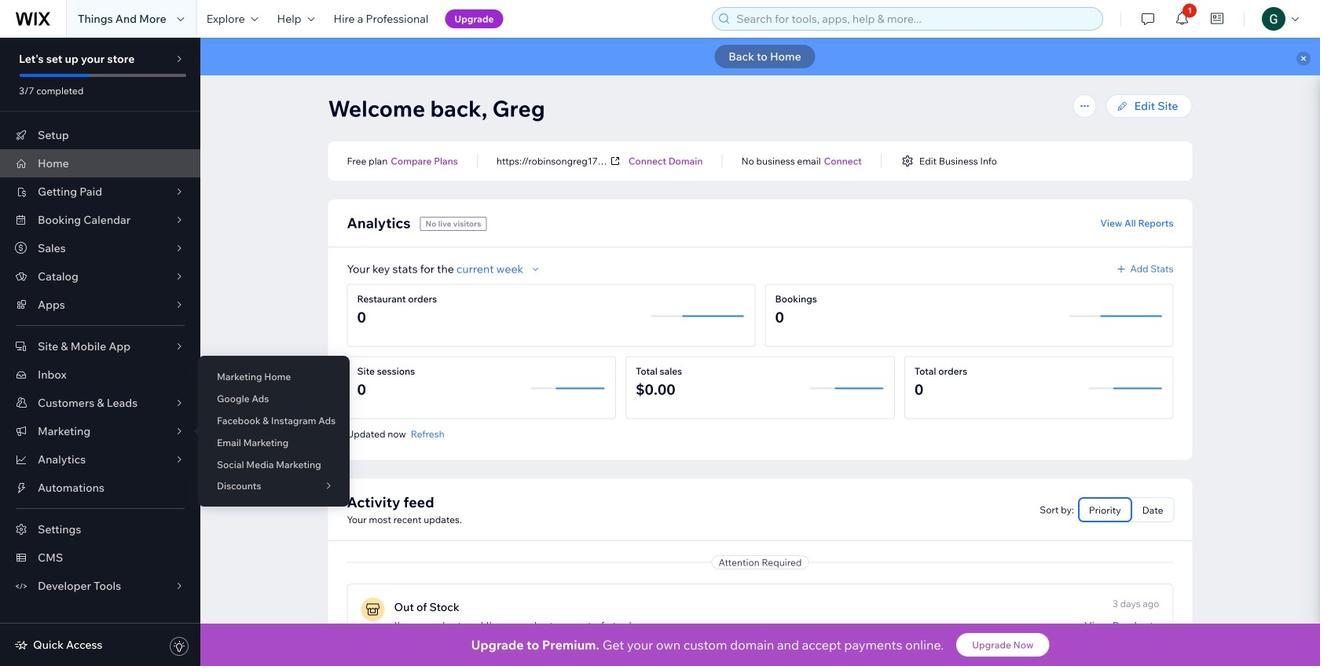 Task type: locate. For each thing, give the bounding box(es) containing it.
Search for tools, apps, help & more... field
[[732, 8, 1098, 30]]

sidebar element
[[0, 38, 200, 666]]

alert
[[200, 38, 1320, 75]]



Task type: vqa. For each thing, say whether or not it's contained in the screenshot.
Sidebar element
yes



